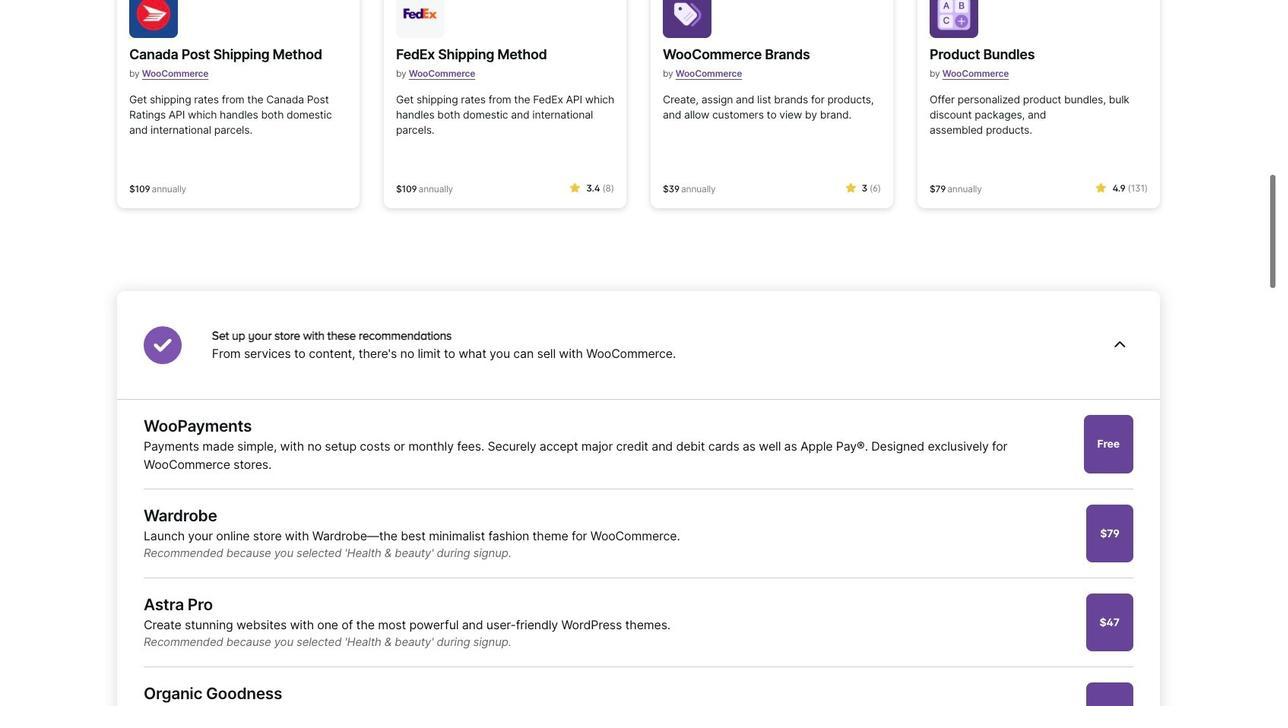 Task type: locate. For each thing, give the bounding box(es) containing it.
chevron up image
[[1114, 339, 1126, 351]]



Task type: vqa. For each thing, say whether or not it's contained in the screenshot.
"How" to the middle
no



